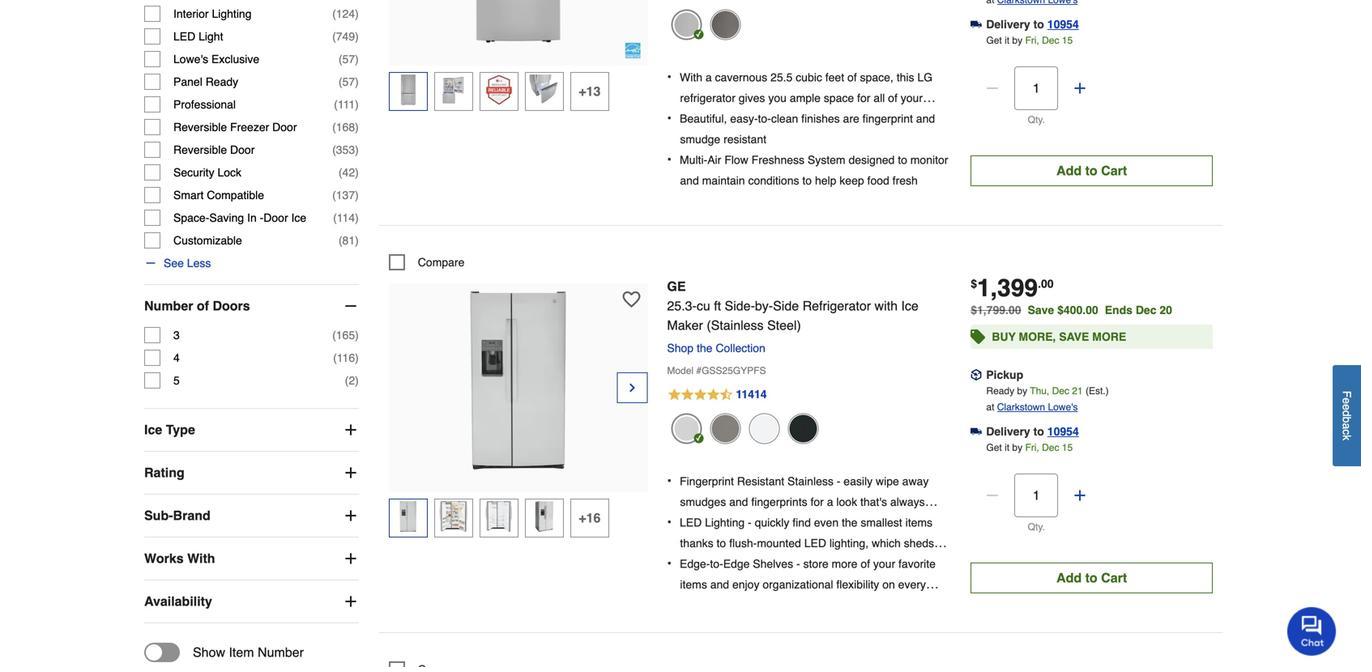 Task type: describe. For each thing, give the bounding box(es) containing it.
( 81 )
[[339, 234, 359, 247]]

mounted
[[757, 537, 801, 550]]

1 horizontal spatial the
[[820, 558, 835, 571]]

25.3-
[[667, 299, 697, 314]]

security
[[173, 166, 214, 179]]

- inside • fingerprint resistant stainless - easily wipe away smudges and fingerprints for a look that's always sparkling clean
[[837, 475, 841, 488]]

more
[[1092, 331, 1127, 344]]

( for smart compatible
[[332, 189, 336, 202]]

stainless
[[788, 475, 834, 488]]

2 10954 button from the top
[[1048, 424, 1079, 440]]

) for panel ready
[[355, 75, 359, 88]]

all
[[874, 92, 885, 105]]

and right fingerprint
[[916, 112, 935, 125]]

get for 2nd 10954 button from the top
[[987, 442, 1002, 454]]

crisp,
[[680, 558, 707, 571]]

• led lighting - quickly find even the smallest items thanks to flush-mounted led lighting, which sheds crisp, even light throughout the interior
[[667, 515, 934, 571]]

quickly
[[755, 517, 790, 530]]

items inside • edge-to-edge shelves - store more of your favorite items and enjoy organizational flexibility on every level with glass shelves that extend from wall to wall
[[680, 579, 707, 592]]

137
[[336, 189, 355, 202]]

add to cart button for stepper number input field with increment and decrement buttons number field for the bottommost minus icon
[[971, 563, 1213, 594]]

10954 for 1st 10954 button from the top
[[1048, 18, 1079, 31]]

11414
[[736, 388, 767, 401]]

customizable
[[173, 234, 242, 247]]

20
[[1160, 304, 1173, 317]]

( 116 )
[[333, 352, 359, 365]]

extend
[[823, 599, 857, 612]]

less
[[187, 257, 211, 270]]

+13 button
[[570, 72, 609, 111]]

0 horizontal spatial led
[[173, 30, 195, 43]]

reversible for reversible freezer door
[[173, 121, 227, 134]]

smart compatible
[[173, 189, 264, 202]]

interior lighting
[[173, 7, 252, 20]]

fri, for 1st 10954 button from the top
[[1025, 35, 1039, 46]]

minus image
[[144, 257, 157, 270]]

smudge
[[680, 133, 721, 146]]

for inside • fingerprint resistant stainless - easily wipe away smudges and fingerprints for a look that's always sparkling clean
[[811, 496, 824, 509]]

away
[[902, 475, 929, 488]]

with for •
[[680, 71, 703, 84]]

reversible freezer door
[[173, 121, 297, 134]]

resistant
[[724, 133, 767, 146]]

side-
[[725, 299, 755, 314]]

conditions
[[748, 174, 799, 187]]

( for 4
[[333, 352, 337, 365]]

to inside • edge-to-edge shelves - store more of your favorite items and enjoy organizational flexibility on every level with glass shelves that extend from wall to wall
[[909, 599, 919, 612]]

number inside 'element'
[[258, 645, 304, 660]]

edge
[[723, 558, 750, 571]]

( for 3
[[332, 329, 336, 342]]

cubic
[[796, 71, 822, 84]]

ample
[[790, 92, 821, 105]]

rating button
[[144, 452, 359, 494]]

lock
[[218, 166, 242, 179]]

add for stepper number input field with increment and decrement buttons number field corresponding to topmost minus icon
[[1057, 163, 1082, 178]]

lowe's exclusive
[[173, 53, 259, 66]]

interior
[[173, 7, 209, 20]]

ice inside button
[[144, 423, 162, 438]]

2 vertical spatial door
[[264, 212, 288, 225]]

shop
[[667, 342, 694, 355]]

see
[[164, 257, 184, 270]]

57 for lowe's exclusive
[[342, 53, 355, 66]]

get for 1st 10954 button from the top
[[987, 35, 1002, 46]]

air
[[708, 154, 721, 167]]

a inside • with a cavernous 25.5 cubic feet of space, this lg refrigerator gives you ample space for all of your family's favorite foods
[[706, 71, 712, 84]]

flow
[[725, 154, 749, 167]]

• for for
[[667, 474, 672, 489]]

favorite inside • edge-to-edge shelves - store more of your favorite items and enjoy organizational flexibility on every level with glass shelves that extend from wall to wall
[[899, 558, 936, 571]]

) for 3
[[355, 329, 359, 342]]

add to cart for stepper number input field with increment and decrement buttons number field corresponding to topmost minus icon
[[1057, 163, 1127, 178]]

compare
[[418, 256, 465, 269]]

led light
[[173, 30, 223, 43]]

white image
[[749, 414, 780, 445]]

to inside • led lighting - quickly find even the smallest items thanks to flush-mounted led lighting, which sheds crisp, even light throughout the interior
[[717, 537, 726, 550]]

0 vertical spatial door
[[272, 121, 297, 134]]

5001986439 element
[[389, 254, 465, 271]]

( 353 )
[[332, 143, 359, 156]]

clean inside • beautiful, easy-to-clean finishes are fingerprint and smudge resistant • multi-air flow freshness system designed to monitor and maintain conditions to help keep food fresh
[[771, 112, 798, 125]]

124
[[336, 7, 355, 20]]

fresh
[[893, 174, 918, 187]]

refrigerator
[[680, 92, 736, 105]]

sheds
[[904, 537, 934, 550]]

smart
[[173, 189, 204, 202]]

slate image
[[710, 414, 741, 445]]

111
[[338, 98, 355, 111]]

that's
[[861, 496, 887, 509]]

) for professional
[[355, 98, 359, 111]]

panel
[[173, 75, 202, 88]]

2
[[349, 374, 355, 387]]

) for led light
[[355, 30, 359, 43]]

( for 5
[[345, 374, 349, 387]]

0 horizontal spatial save
[[1028, 304, 1054, 317]]

plus image for sub-brand
[[343, 508, 359, 524]]

clean inside • fingerprint resistant stainless - easily wipe away smudges and fingerprints for a look that's always sparkling clean
[[729, 517, 756, 530]]

d
[[1341, 411, 1354, 417]]

( for professional
[[334, 98, 338, 111]]

plus image inside ice type button
[[343, 422, 359, 438]]

• edge-to-edge shelves - store more of your favorite items and enjoy organizational flexibility on every level with glass shelves that extend from wall to wall
[[667, 556, 941, 612]]

#
[[696, 365, 702, 377]]

ends
[[1105, 304, 1133, 317]]

stepper number input field with increment and decrement buttons number field for topmost minus icon
[[1015, 66, 1058, 110]]

panel ready
[[173, 75, 238, 88]]

dec inside ready by thu, dec 21 (est.) at clarkstown lowe's
[[1052, 386, 1070, 397]]

• fingerprint resistant stainless - easily wipe away smudges and fingerprints for a look that's always sparkling clean
[[667, 474, 929, 530]]

plus image for works with
[[343, 551, 359, 567]]

was price $1,799.00 element
[[971, 300, 1028, 317]]

thanks
[[680, 537, 714, 550]]

2 vertical spatial led
[[804, 537, 826, 550]]

( 124 )
[[332, 7, 359, 20]]

f
[[1341, 391, 1354, 398]]

( for led light
[[332, 30, 336, 43]]

resistant
[[737, 475, 785, 488]]

more
[[832, 558, 858, 571]]

minus image inside number of doors button
[[343, 298, 359, 314]]

- inside • led lighting - quickly find even the smallest items thanks to flush-mounted led lighting, which sheds crisp, even light throughout the interior
[[748, 517, 752, 530]]

57 for panel ready
[[342, 75, 355, 88]]

cu
[[697, 299, 710, 314]]

tag filled image
[[971, 326, 986, 348]]

( 2 )
[[345, 374, 359, 387]]

ice type
[[144, 423, 195, 438]]

0 vertical spatial even
[[814, 517, 839, 530]]

3 • from the top
[[667, 152, 672, 167]]

add to cart button for stepper number input field with increment and decrement buttons number field corresponding to topmost minus icon
[[971, 156, 1213, 186]]

3
[[173, 329, 180, 342]]

ft
[[714, 299, 721, 314]]

delivery for truck filled image corresponding to 1st 10954 button from the top
[[986, 18, 1031, 31]]

k
[[1341, 435, 1354, 441]]

$1,799.00
[[971, 304, 1021, 317]]

( 137 )
[[332, 189, 359, 202]]

b
[[1341, 417, 1354, 423]]

( for interior lighting
[[332, 7, 336, 20]]

stepper number input field with increment and decrement buttons number field for the bottommost minus icon
[[1015, 474, 1058, 518]]

+13
[[579, 84, 601, 99]]

cart for topmost minus icon's plus icon
[[1101, 163, 1127, 178]]

heart outline image
[[623, 291, 640, 309]]

1 vertical spatial led
[[680, 517, 702, 530]]

) for space-saving in -door ice
[[355, 212, 359, 225]]

it for truck filled image corresponding to 1st 10954 button from the top
[[1005, 35, 1010, 46]]

edge-
[[680, 558, 710, 571]]

749
[[336, 30, 355, 43]]

a inside 'f e e d b a c k' button
[[1341, 423, 1354, 430]]

- right in on the top of page
[[260, 212, 264, 225]]

refrigerator
[[803, 299, 871, 314]]

ice inside ge 25.3-cu ft side-by-side refrigerator with ice maker (stainless steel)
[[901, 299, 919, 314]]

by for 2nd 10954 button from the top
[[1012, 442, 1023, 454]]

and down multi-
[[680, 174, 699, 187]]

side
[[773, 299, 799, 314]]

works with button
[[144, 538, 359, 580]]

item
[[229, 645, 254, 660]]

help
[[815, 174, 837, 187]]

1 horizontal spatial save
[[1059, 331, 1089, 344]]

cavernous
[[715, 71, 768, 84]]

$400.00
[[1058, 304, 1099, 317]]

- inside • edge-to-edge shelves - store more of your favorite items and enjoy organizational flexibility on every level with glass shelves that extend from wall to wall
[[797, 558, 800, 571]]

0 horizontal spatial lighting
[[212, 7, 252, 20]]

lighting inside • led lighting - quickly find even the smallest items thanks to flush-mounted led lighting, which sheds crisp, even light throughout the interior
[[705, 517, 745, 530]]

to- inside • edge-to-edge shelves - store more of your favorite items and enjoy organizational flexibility on every level with glass shelves that extend from wall to wall
[[710, 558, 723, 571]]

stainless steel image
[[671, 414, 702, 445]]

2 vertical spatial minus image
[[985, 488, 1001, 504]]

add for stepper number input field with increment and decrement buttons number field for the bottommost minus icon
[[1057, 571, 1082, 586]]

) for customizable
[[355, 234, 359, 247]]

level
[[680, 599, 704, 612]]

enjoy
[[733, 579, 760, 592]]

5
[[173, 374, 180, 387]]

• for to
[[667, 515, 672, 530]]

(est.)
[[1086, 386, 1109, 397]]

f e e d b a c k button
[[1333, 365, 1361, 467]]

family's
[[680, 112, 718, 125]]



Task type: vqa. For each thing, say whether or not it's contained in the screenshot.
• Fingerprint Resistant Stainless - easily wipe away smudges and fingerprints for a look that's always sparkling clean
yes



Task type: locate. For each thing, give the bounding box(es) containing it.
even right find at the right bottom of the page
[[814, 517, 839, 530]]

and
[[916, 112, 935, 125], [680, 174, 699, 187], [729, 496, 748, 509], [710, 579, 729, 592]]

0 vertical spatial get
[[987, 35, 1002, 46]]

• inside • fingerprint resistant stainless - easily wipe away smudges and fingerprints for a look that's always sparkling clean
[[667, 474, 672, 489]]

1 vertical spatial minus image
[[343, 298, 359, 314]]

1 vertical spatial lighting
[[705, 517, 745, 530]]

lowe's up panel
[[173, 53, 208, 66]]

( down ( 114 )
[[339, 234, 342, 247]]

1 vertical spatial add to cart
[[1057, 571, 1127, 586]]

2 truck filled image from the top
[[971, 426, 982, 438]]

( down 124 at top left
[[332, 30, 336, 43]]

10 ) from the top
[[355, 212, 359, 225]]

0 horizontal spatial ice
[[144, 423, 162, 438]]

0 vertical spatial save
[[1028, 304, 1054, 317]]

number
[[144, 299, 193, 314], [258, 645, 304, 660]]

plus image for rating
[[343, 465, 359, 481]]

e up d
[[1341, 398, 1354, 404]]

1 vertical spatial with
[[707, 599, 727, 612]]

( down ( 353 )
[[339, 166, 342, 179]]

) for interior lighting
[[355, 7, 359, 20]]

plus image for the bottommost minus icon
[[1072, 488, 1088, 504]]

1 add to cart button from the top
[[971, 156, 1213, 186]]

0 horizontal spatial your
[[873, 558, 896, 571]]

( up 111
[[339, 75, 342, 88]]

designed
[[849, 154, 895, 167]]

smudges
[[680, 496, 726, 509]]

and down resistant
[[729, 496, 748, 509]]

items up sheds
[[906, 517, 933, 530]]

by inside ready by thu, dec 21 (est.) at clarkstown lowe's
[[1017, 386, 1028, 397]]

8 ) from the top
[[355, 166, 359, 179]]

with right refrigerator
[[875, 299, 898, 314]]

chat invite button image
[[1288, 607, 1337, 656]]

number up '3' in the left of the page
[[144, 299, 193, 314]]

11 ) from the top
[[355, 234, 359, 247]]

0 vertical spatial 10954 button
[[1048, 16, 1079, 32]]

space-
[[173, 212, 209, 225]]

minus image up 165
[[343, 298, 359, 314]]

and inside • edge-to-edge shelves - store more of your favorite items and enjoy organizational flexibility on every level with glass shelves that extend from wall to wall
[[710, 579, 729, 592]]

works with
[[144, 552, 215, 566]]

f e e d b a c k
[[1341, 391, 1354, 441]]

1 vertical spatial 57
[[342, 75, 355, 88]]

e
[[1341, 398, 1354, 404], [1341, 404, 1354, 411]]

1 horizontal spatial led
[[680, 517, 702, 530]]

57 down the 749
[[342, 53, 355, 66]]

delivery for truck filled image corresponding to 2nd 10954 button from the top
[[986, 425, 1031, 438]]

1 vertical spatial qty.
[[1028, 522, 1045, 533]]

0 vertical spatial it
[[1005, 35, 1010, 46]]

1 vertical spatial ready
[[987, 386, 1015, 397]]

$1,799.00 save $400.00 ends dec 20
[[971, 304, 1173, 317]]

for left all in the top right of the page
[[857, 92, 871, 105]]

0 vertical spatial 15
[[1062, 35, 1073, 46]]

6 • from the top
[[667, 556, 672, 571]]

2 delivery to 10954 from the top
[[986, 425, 1079, 438]]

delivery to 10954 for 2nd 10954 button from the top
[[986, 425, 1079, 438]]

plus image
[[1072, 80, 1088, 96], [343, 422, 359, 438], [1072, 488, 1088, 504]]

) up 2
[[355, 352, 359, 365]]

cart for plus icon associated with the bottommost minus icon
[[1101, 571, 1127, 586]]

) for 4
[[355, 352, 359, 365]]

monitor
[[911, 154, 948, 167]]

gives
[[739, 92, 765, 105]]

15
[[1062, 35, 1073, 46], [1062, 442, 1073, 454]]

1 10954 from the top
[[1048, 18, 1079, 31]]

on
[[883, 579, 895, 592]]

lowe's inside ready by thu, dec 21 (est.) at clarkstown lowe's
[[1048, 402, 1078, 413]]

• left sparkling
[[667, 515, 672, 530]]

( for customizable
[[339, 234, 342, 247]]

a up refrigerator
[[706, 71, 712, 84]]

lowe's
[[173, 53, 208, 66], [1048, 402, 1078, 413]]

1 vertical spatial by
[[1017, 386, 1028, 397]]

4 • from the top
[[667, 474, 672, 489]]

fingerprint
[[680, 475, 734, 488]]

5 • from the top
[[667, 515, 672, 530]]

2 qty. from the top
[[1028, 522, 1045, 533]]

( 57 ) for ready
[[339, 75, 359, 88]]

) up ( 749 )
[[355, 7, 359, 20]]

2 e from the top
[[1341, 404, 1354, 411]]

ice right in on the top of page
[[291, 212, 306, 225]]

2 stepper number input field with increment and decrement buttons number field from the top
[[1015, 474, 1058, 518]]

4 plus image from the top
[[343, 594, 359, 610]]

a up k
[[1341, 423, 1354, 430]]

it for truck filled image corresponding to 2nd 10954 button from the top
[[1005, 442, 1010, 454]]

actual price $1,399.00 element
[[971, 274, 1054, 302]]

favorite
[[721, 112, 758, 125], [899, 558, 936, 571]]

- left store
[[797, 558, 800, 571]]

minus image right away
[[985, 488, 1001, 504]]

lighting up flush- on the bottom right of the page
[[705, 517, 745, 530]]

1 vertical spatial even
[[710, 558, 735, 571]]

0 vertical spatial gallery item 0 image
[[429, 0, 607, 43]]

1 it from the top
[[1005, 35, 1010, 46]]

) for reversible door
[[355, 143, 359, 156]]

2 reversible from the top
[[173, 143, 227, 156]]

1 vertical spatial with
[[187, 552, 215, 566]]

( for reversible door
[[332, 143, 336, 156]]

the
[[697, 342, 713, 355], [842, 517, 858, 530], [820, 558, 835, 571]]

• left the crisp,
[[667, 556, 672, 571]]

( up ( 353 )
[[332, 121, 336, 134]]

( for reversible freezer door
[[332, 121, 336, 134]]

( 57 )
[[339, 53, 359, 66], [339, 75, 359, 88]]

42
[[342, 166, 355, 179]]

get it by fri, dec 15 for 2nd 10954 button from the top
[[987, 442, 1073, 454]]

• for •
[[667, 111, 672, 126]]

7 ) from the top
[[355, 143, 359, 156]]

0 horizontal spatial number
[[144, 299, 193, 314]]

0 horizontal spatial even
[[710, 558, 735, 571]]

led up thanks
[[680, 517, 702, 530]]

2 horizontal spatial ice
[[901, 299, 919, 314]]

0 horizontal spatial a
[[706, 71, 712, 84]]

1 57 from the top
[[342, 53, 355, 66]]

116
[[337, 352, 355, 365]]

of inside • edge-to-edge shelves - store more of your favorite items and enjoy organizational flexibility on every level with glass shelves that extend from wall to wall
[[861, 558, 870, 571]]

( down the ( 116 )
[[345, 374, 349, 387]]

) up the ( 116 )
[[355, 329, 359, 342]]

1 vertical spatial door
[[230, 143, 255, 156]]

get it by fri, dec 15 for 1st 10954 button from the top
[[987, 35, 1073, 46]]

0 vertical spatial ( 57 )
[[339, 53, 359, 66]]

0 vertical spatial stepper number input field with increment and decrement buttons number field
[[1015, 66, 1058, 110]]

2 add to cart from the top
[[1057, 571, 1127, 586]]

ge 25.3-cu ft side-by-side refrigerator with ice maker (stainless steel)
[[667, 279, 919, 333]]

ready by thu, dec 21 (est.) at clarkstown lowe's
[[987, 386, 1109, 413]]

) down the 749
[[355, 53, 359, 66]]

1 gallery item 0 image from the top
[[429, 0, 607, 43]]

fri,
[[1025, 35, 1039, 46], [1025, 442, 1039, 454]]

plus image for availability
[[343, 594, 359, 610]]

0 vertical spatial add to cart
[[1057, 163, 1127, 178]]

+16
[[579, 511, 601, 526]]

• with a cavernous 25.5 cubic feet of space, this lg refrigerator gives you ample space for all of your family's favorite foods
[[667, 69, 933, 125]]

353
[[336, 143, 355, 156]]

2 vertical spatial a
[[827, 496, 833, 509]]

0 vertical spatial cart
[[1101, 163, 1127, 178]]

)
[[355, 7, 359, 20], [355, 30, 359, 43], [355, 53, 359, 66], [355, 75, 359, 88], [355, 98, 359, 111], [355, 121, 359, 134], [355, 143, 359, 156], [355, 166, 359, 179], [355, 189, 359, 202], [355, 212, 359, 225], [355, 234, 359, 247], [355, 329, 359, 342], [355, 352, 359, 365], [355, 374, 359, 387]]

collection
[[716, 342, 766, 355]]

1 horizontal spatial with
[[680, 71, 703, 84]]

with
[[875, 299, 898, 314], [707, 599, 727, 612]]

1 vertical spatial add
[[1057, 571, 1082, 586]]

1 add from the top
[[1057, 163, 1082, 178]]

0 vertical spatial 10954
[[1048, 18, 1079, 31]]

2 • from the top
[[667, 111, 672, 126]]

) for reversible freezer door
[[355, 121, 359, 134]]

1 vertical spatial 10954 button
[[1048, 424, 1079, 440]]

gss25gypfs
[[702, 365, 766, 377]]

1 vertical spatial items
[[680, 579, 707, 592]]

of left doors
[[197, 299, 209, 314]]

system
[[808, 154, 846, 167]]

( 57 ) down the 749
[[339, 53, 359, 66]]

plus image for topmost minus icon
[[1072, 80, 1088, 96]]

gallery item 0 image inside lg25.5-cu ft bottom-freezer refrigerator with ice maker (fingerprint resistant) energy star element
[[429, 0, 607, 43]]

in
[[247, 212, 257, 225]]

1 qty. from the top
[[1028, 114, 1045, 126]]

number of doors
[[144, 299, 250, 314]]

ice left type
[[144, 423, 162, 438]]

0 horizontal spatial ready
[[206, 75, 238, 88]]

$
[[971, 278, 977, 291]]

) down 124 at top left
[[355, 30, 359, 43]]

favorite up resistant
[[721, 112, 758, 125]]

• left family's
[[667, 111, 672, 126]]

( 57 ) for exclusive
[[339, 53, 359, 66]]

1 horizontal spatial lowe's
[[1048, 402, 1078, 413]]

1 plus image from the top
[[343, 465, 359, 481]]

0 vertical spatial delivery to 10954
[[986, 18, 1079, 31]]

4 ) from the top
[[355, 75, 359, 88]]

2 10954 from the top
[[1048, 425, 1079, 438]]

ends dec 20 element
[[1105, 304, 1179, 317]]

for
[[857, 92, 871, 105], [811, 496, 824, 509]]

1 horizontal spatial for
[[857, 92, 871, 105]]

1 vertical spatial it
[[1005, 442, 1010, 454]]

door right in on the top of page
[[264, 212, 288, 225]]

) down the ( 42 )
[[355, 189, 359, 202]]

it
[[1005, 35, 1010, 46], [1005, 442, 1010, 454]]

truck filled image for 1st 10954 button from the top
[[971, 19, 982, 30]]

wipe
[[876, 475, 899, 488]]

ready inside ready by thu, dec 21 (est.) at clarkstown lowe's
[[987, 386, 1015, 397]]

reversible down "professional" on the top
[[173, 121, 227, 134]]

2 vertical spatial ice
[[144, 423, 162, 438]]

( down ( 137 )
[[333, 212, 337, 225]]

number right item
[[258, 645, 304, 660]]

lighting up "light"
[[212, 7, 252, 20]]

1 e from the top
[[1341, 398, 1354, 404]]

0 vertical spatial ice
[[291, 212, 306, 225]]

1 add to cart from the top
[[1057, 163, 1127, 178]]

) up "( 168 )"
[[355, 98, 359, 111]]

by
[[1012, 35, 1023, 46], [1017, 386, 1028, 397], [1012, 442, 1023, 454]]

lg25.5-cu ft bottom-freezer refrigerator with ice maker (fingerprint resistant) energy star element
[[389, 0, 648, 66]]

sub-
[[144, 509, 173, 524]]

reversible for reversible door
[[173, 143, 227, 156]]

a left the look
[[827, 496, 833, 509]]

( 57 ) up 111
[[339, 75, 359, 88]]

) down 353
[[355, 166, 359, 179]]

plus image
[[343, 465, 359, 481], [343, 508, 359, 524], [343, 551, 359, 567], [343, 594, 359, 610]]

fri, for 2nd 10954 button from the top
[[1025, 442, 1039, 454]]

0 vertical spatial ready
[[206, 75, 238, 88]]

1 delivery to 10954 from the top
[[986, 18, 1079, 31]]

every
[[898, 579, 926, 592]]

) up 111
[[355, 75, 359, 88]]

2 wall from the left
[[922, 599, 941, 612]]

15 for 2nd 10954 button from the top
[[1062, 442, 1073, 454]]

• down printproof stainless steel icon
[[667, 69, 672, 84]]

1 cart from the top
[[1101, 163, 1127, 178]]

door right freezer
[[272, 121, 297, 134]]

ice
[[291, 212, 306, 225], [901, 299, 919, 314], [144, 423, 162, 438]]

0 horizontal spatial items
[[680, 579, 707, 592]]

2 57 from the top
[[342, 75, 355, 88]]

• left multi-
[[667, 152, 672, 167]]

165
[[336, 329, 355, 342]]

• inside • led lighting - quickly find even the smallest items thanks to flush-mounted led lighting, which sheds crisp, even light throughout the interior
[[667, 515, 672, 530]]

even left light
[[710, 558, 735, 571]]

1 reversible from the top
[[173, 121, 227, 134]]

door down freezer
[[230, 143, 255, 156]]

1 vertical spatial lowe's
[[1048, 402, 1078, 413]]

0 vertical spatial by
[[1012, 35, 1023, 46]]

save down $1,799.00 save $400.00 ends dec 20
[[1059, 331, 1089, 344]]

gallery item 0 image
[[429, 0, 607, 43], [429, 292, 607, 470]]

led down interior
[[173, 30, 195, 43]]

( down the 749
[[339, 53, 342, 66]]

type
[[166, 423, 195, 438]]

0 vertical spatial lowe's
[[173, 53, 208, 66]]

1 horizontal spatial clean
[[771, 112, 798, 125]]

2 add to cart button from the top
[[971, 563, 1213, 594]]

2 horizontal spatial a
[[1341, 423, 1354, 430]]

printproof black stainless steel image
[[710, 9, 741, 40]]

0 vertical spatial items
[[906, 517, 933, 530]]

0 vertical spatial truck filled image
[[971, 19, 982, 30]]

0 horizontal spatial wall
[[886, 599, 906, 612]]

1 10954 button from the top
[[1048, 16, 1079, 32]]

your
[[901, 92, 923, 105], [873, 558, 896, 571]]

0 vertical spatial your
[[901, 92, 923, 105]]

3 ) from the top
[[355, 53, 359, 66]]

5 ) from the top
[[355, 98, 359, 111]]

reversible
[[173, 121, 227, 134], [173, 143, 227, 156]]

0 vertical spatial add
[[1057, 163, 1082, 178]]

) down ( 114 )
[[355, 234, 359, 247]]

lighting,
[[830, 537, 869, 550]]

2 get from the top
[[987, 442, 1002, 454]]

e up b
[[1341, 404, 1354, 411]]

ge
[[667, 279, 686, 294]]

1 vertical spatial save
[[1059, 331, 1089, 344]]

of right feet
[[848, 71, 857, 84]]

to- right the crisp,
[[710, 558, 723, 571]]

number inside button
[[144, 299, 193, 314]]

) down the ( 116 )
[[355, 374, 359, 387]]

$ 1,399 .00
[[971, 274, 1054, 302]]

1 vertical spatial your
[[873, 558, 896, 571]]

with right level
[[707, 599, 727, 612]]

1 horizontal spatial ice
[[291, 212, 306, 225]]

wall down on
[[886, 599, 906, 612]]

of right more
[[861, 558, 870, 571]]

2 it from the top
[[1005, 442, 1010, 454]]

of inside number of doors button
[[197, 299, 209, 314]]

1 fri, from the top
[[1025, 35, 1039, 46]]

ready down pickup
[[987, 386, 1015, 397]]

2 vertical spatial by
[[1012, 442, 1023, 454]]

delivery to 10954
[[986, 18, 1079, 31], [986, 425, 1079, 438]]

( up ( 749 )
[[332, 7, 336, 20]]

1 horizontal spatial a
[[827, 496, 833, 509]]

savings save $400.00 element
[[1028, 304, 1179, 317]]

0 horizontal spatial clean
[[729, 517, 756, 530]]

( up the ( 116 )
[[332, 329, 336, 342]]

for down stainless
[[811, 496, 824, 509]]

-
[[260, 212, 264, 225], [837, 475, 841, 488], [748, 517, 752, 530], [797, 558, 800, 571]]

reversible up security
[[173, 143, 227, 156]]

delivery to 10954 for 1st 10954 button from the top
[[986, 18, 1079, 31]]

1 ) from the top
[[355, 7, 359, 20]]

1 horizontal spatial number
[[258, 645, 304, 660]]

1 vertical spatial number
[[258, 645, 304, 660]]

get
[[987, 35, 1002, 46], [987, 442, 1002, 454]]

0 vertical spatial for
[[857, 92, 871, 105]]

add
[[1057, 163, 1082, 178], [1057, 571, 1082, 586]]

( for panel ready
[[339, 75, 342, 88]]

wall down every
[[922, 599, 941, 612]]

0 vertical spatial add to cart button
[[971, 156, 1213, 186]]

0 horizontal spatial the
[[697, 342, 713, 355]]

0 vertical spatial plus image
[[1072, 80, 1088, 96]]

rating
[[144, 466, 185, 481]]

1 horizontal spatial your
[[901, 92, 923, 105]]

pickup
[[986, 369, 1024, 382]]

with up refrigerator
[[680, 71, 703, 84]]

0 vertical spatial to-
[[758, 112, 771, 125]]

minus image
[[985, 80, 1001, 96], [343, 298, 359, 314], [985, 488, 1001, 504]]

1 • from the top
[[667, 69, 672, 84]]

with inside • edge-to-edge shelves - store more of your favorite items and enjoy organizational flexibility on every level with glass shelves that extend from wall to wall
[[707, 599, 727, 612]]

Stepper number input field with increment and decrement buttons number field
[[1015, 66, 1058, 110], [1015, 474, 1058, 518]]

1 get from the top
[[987, 35, 1002, 46]]

1 get it by fri, dec 15 from the top
[[987, 35, 1073, 46]]

a inside • fingerprint resistant stainless - easily wipe away smudges and fingerprints for a look that's always sparkling clean
[[827, 496, 833, 509]]

1 vertical spatial for
[[811, 496, 824, 509]]

the up lighting,
[[842, 517, 858, 530]]

2 vertical spatial the
[[820, 558, 835, 571]]

) for security lock
[[355, 166, 359, 179]]

number of doors button
[[144, 285, 359, 327]]

your inside • edge-to-edge shelves - store more of your favorite items and enjoy organizational flexibility on every level with glass shelves that extend from wall to wall
[[873, 558, 896, 571]]

( 114 )
[[333, 212, 359, 225]]

lowe's down 21
[[1048, 402, 1078, 413]]

printproof stainless steel image
[[671, 9, 702, 40]]

) for lowe's exclusive
[[355, 53, 359, 66]]

to-
[[758, 112, 771, 125], [710, 558, 723, 571]]

( up ( 114 )
[[332, 189, 336, 202]]

2 ( 57 ) from the top
[[339, 75, 359, 88]]

1 horizontal spatial ready
[[987, 386, 1015, 397]]

with inside button
[[187, 552, 215, 566]]

1 horizontal spatial wall
[[922, 599, 941, 612]]

( down ( 165 )
[[333, 352, 337, 365]]

maker
[[667, 318, 703, 333]]

shop the collection link
[[667, 342, 772, 355]]

1 vertical spatial 15
[[1062, 442, 1073, 454]]

led
[[173, 30, 195, 43], [680, 517, 702, 530], [804, 537, 826, 550]]

items down the crisp,
[[680, 579, 707, 592]]

1 vertical spatial truck filled image
[[971, 426, 982, 438]]

2 cart from the top
[[1101, 571, 1127, 586]]

easily
[[844, 475, 873, 488]]

truck filled image
[[971, 19, 982, 30], [971, 426, 982, 438]]

chevron right image
[[626, 380, 639, 396]]

minus image right lg
[[985, 80, 1001, 96]]

1 truck filled image from the top
[[971, 19, 982, 30]]

black image
[[788, 414, 819, 445]]

for inside • with a cavernous 25.5 cubic feet of space, this lg refrigerator gives you ample space for all of your family's favorite foods
[[857, 92, 871, 105]]

ice right refrigerator
[[901, 299, 919, 314]]

2 add from the top
[[1057, 571, 1082, 586]]

2 vertical spatial plus image
[[1072, 488, 1088, 504]]

0 vertical spatial the
[[697, 342, 713, 355]]

1 vertical spatial add to cart button
[[971, 563, 1213, 594]]

find
[[793, 517, 811, 530]]

57
[[342, 53, 355, 66], [342, 75, 355, 88]]

0 horizontal spatial favorite
[[721, 112, 758, 125]]

2 gallery item 0 image from the top
[[429, 292, 607, 470]]

( for space-saving in -door ice
[[333, 212, 337, 225]]

organizational
[[763, 579, 833, 592]]

plus image inside sub-brand button
[[343, 508, 359, 524]]

freezer
[[230, 121, 269, 134]]

1 vertical spatial fri,
[[1025, 442, 1039, 454]]

save
[[1028, 304, 1054, 317], [1059, 331, 1089, 344]]

1 vertical spatial to-
[[710, 558, 723, 571]]

and left enjoy
[[710, 579, 729, 592]]

smallest
[[861, 517, 902, 530]]

) down ( 111 )
[[355, 121, 359, 134]]

0 horizontal spatial to-
[[710, 558, 723, 571]]

2 get it by fri, dec 15 from the top
[[987, 442, 1073, 454]]

1 vertical spatial stepper number input field with increment and decrement buttons number field
[[1015, 474, 1058, 518]]

and inside • fingerprint resistant stainless - easily wipe away smudges and fingerprints for a look that's always sparkling clean
[[729, 496, 748, 509]]

thumbnail image
[[393, 74, 424, 105], [438, 74, 469, 105], [484, 74, 514, 105], [529, 74, 560, 105], [393, 501, 424, 532], [438, 501, 469, 532], [484, 501, 514, 532], [529, 501, 560, 532]]

clean down you
[[771, 112, 798, 125]]

1 delivery from the top
[[986, 18, 1031, 31]]

with right works
[[187, 552, 215, 566]]

clean up flush- on the bottom right of the page
[[729, 517, 756, 530]]

1 stepper number input field with increment and decrement buttons number field from the top
[[1015, 66, 1058, 110]]

to- down gives
[[758, 112, 771, 125]]

plus image inside availability button
[[343, 594, 359, 610]]

save down the '.00'
[[1028, 304, 1054, 317]]

• left fingerprint
[[667, 474, 672, 489]]

• for refrigerator
[[667, 69, 672, 84]]

0 vertical spatial 57
[[342, 53, 355, 66]]

) for smart compatible
[[355, 189, 359, 202]]

brand
[[173, 509, 211, 524]]

items inside • led lighting - quickly find even the smallest items thanks to flush-mounted led lighting, which sheds crisp, even light throughout the interior
[[906, 517, 933, 530]]

2 15 from the top
[[1062, 442, 1073, 454]]

6 ) from the top
[[355, 121, 359, 134]]

pickup image
[[971, 370, 982, 381]]

add to cart for stepper number input field with increment and decrement buttons number field for the bottommost minus icon
[[1057, 571, 1127, 586]]

the left interior
[[820, 558, 835, 571]]

4.5 stars image
[[667, 386, 768, 405]]

to- inside • beautiful, easy-to-clean finishes are fingerprint and smudge resistant • multi-air flow freshness system designed to monitor and maintain conditions to help keep food fresh
[[758, 112, 771, 125]]

by for 1st 10954 button from the top
[[1012, 35, 1023, 46]]

( up "( 168 )"
[[334, 98, 338, 111]]

your inside • with a cavernous 25.5 cubic feet of space, this lg refrigerator gives you ample space for all of your family's favorite foods
[[901, 92, 923, 105]]

2 ) from the top
[[355, 30, 359, 43]]

with inside • with a cavernous 25.5 cubic feet of space, this lg refrigerator gives you ample space for all of your family's favorite foods
[[680, 71, 703, 84]]

0 horizontal spatial with
[[187, 552, 215, 566]]

2 fri, from the top
[[1025, 442, 1039, 454]]

add to cart
[[1057, 163, 1127, 178], [1057, 571, 1127, 586]]

plus image inside works with button
[[343, 551, 359, 567]]

0 vertical spatial get it by fri, dec 15
[[987, 35, 1073, 46]]

0 vertical spatial number
[[144, 299, 193, 314]]

0 vertical spatial with
[[875, 299, 898, 314]]

) up 81
[[355, 212, 359, 225]]

show item number element
[[144, 643, 304, 663]]

1 vertical spatial the
[[842, 517, 858, 530]]

14 ) from the top
[[355, 374, 359, 387]]

15 for 1st 10954 button from the top
[[1062, 35, 1073, 46]]

your down this at the top of the page
[[901, 92, 923, 105]]

favorite down sheds
[[899, 558, 936, 571]]

3 plus image from the top
[[343, 551, 359, 567]]

0 vertical spatial qty.
[[1028, 114, 1045, 126]]

favorite inside • with a cavernous 25.5 cubic feet of space, this lg refrigerator gives you ample space for all of your family's favorite foods
[[721, 112, 758, 125]]

always
[[890, 496, 925, 509]]

clean
[[771, 112, 798, 125], [729, 517, 756, 530]]

( down "( 168 )"
[[332, 143, 336, 156]]

your down which
[[873, 558, 896, 571]]

) up 42
[[355, 143, 359, 156]]

fingerprints
[[751, 496, 808, 509]]

2 delivery from the top
[[986, 425, 1031, 438]]

energy star qualified image
[[625, 43, 641, 59]]

• inside • edge-to-edge shelves - store more of your favorite items and enjoy organizational flexibility on every level with glass shelves that extend from wall to wall
[[667, 556, 672, 571]]

led up store
[[804, 537, 826, 550]]

1 vertical spatial clean
[[729, 517, 756, 530]]

( 165 )
[[332, 329, 359, 342]]

0 vertical spatial minus image
[[985, 80, 1001, 96]]

0 horizontal spatial lowe's
[[173, 53, 208, 66]]

1 vertical spatial reversible
[[173, 143, 227, 156]]

with inside ge 25.3-cu ft side-by-side refrigerator with ice maker (stainless steel)
[[875, 299, 898, 314]]

) for 5
[[355, 374, 359, 387]]

the up # at right bottom
[[697, 342, 713, 355]]

1 ( 57 ) from the top
[[339, 53, 359, 66]]

qty. for stepper number input field with increment and decrement buttons number field corresponding to topmost minus icon
[[1028, 114, 1045, 126]]

qty. for stepper number input field with increment and decrement buttons number field for the bottommost minus icon
[[1028, 522, 1045, 533]]

10954 for 2nd 10954 button from the top
[[1048, 425, 1079, 438]]

13 ) from the top
[[355, 352, 359, 365]]

delivery
[[986, 18, 1031, 31], [986, 425, 1031, 438]]

12 ) from the top
[[355, 329, 359, 342]]

of right all in the top right of the page
[[888, 92, 898, 105]]

57 up 111
[[342, 75, 355, 88]]

truck filled image for 2nd 10954 button from the top
[[971, 426, 982, 438]]

with for works
[[187, 552, 215, 566]]

• inside • with a cavernous 25.5 cubic feet of space, this lg refrigerator gives you ample space for all of your family's favorite foods
[[667, 69, 672, 84]]

2 horizontal spatial led
[[804, 537, 826, 550]]

( for lowe's exclusive
[[339, 53, 342, 66]]

cart
[[1101, 163, 1127, 178], [1101, 571, 1127, 586]]

availability
[[144, 594, 212, 609]]

1 wall from the left
[[886, 599, 906, 612]]

clarkstown lowe's button
[[997, 400, 1078, 416]]

plus image inside rating button
[[343, 465, 359, 481]]

1 15 from the top
[[1062, 35, 1073, 46]]

1002683282 element
[[389, 662, 465, 668]]

9 ) from the top
[[355, 189, 359, 202]]

21
[[1072, 386, 1083, 397]]

( for security lock
[[339, 166, 342, 179]]

freshness
[[752, 154, 805, 167]]

- left easily
[[837, 475, 841, 488]]

2 plus image from the top
[[343, 508, 359, 524]]

1 horizontal spatial even
[[814, 517, 839, 530]]

ice type button
[[144, 409, 359, 451]]

• for items
[[667, 556, 672, 571]]



